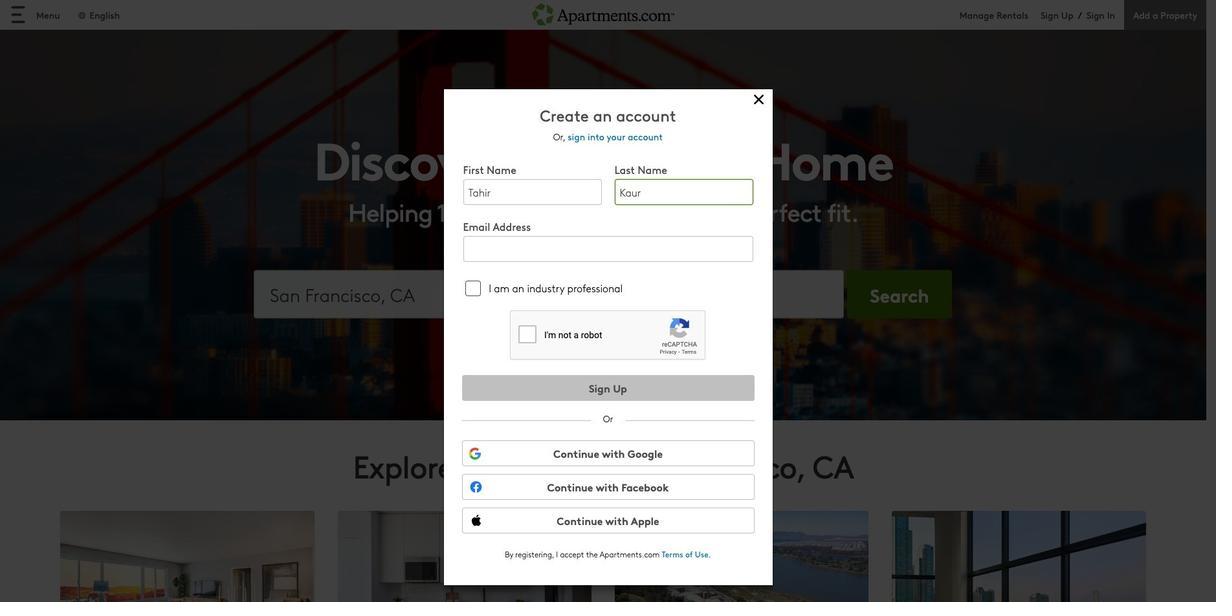 Task type: describe. For each thing, give the bounding box(es) containing it.
apartments.com logo image
[[532, 0, 674, 25]]



Task type: vqa. For each thing, say whether or not it's contained in the screenshot.
Location or Point of Interest text field
no



Task type: locate. For each thing, give the bounding box(es) containing it.
close image
[[749, 90, 769, 110]]

None text field
[[463, 179, 602, 205], [615, 179, 753, 205], [463, 236, 753, 262], [463, 179, 602, 205], [615, 179, 753, 205], [463, 236, 753, 262]]



